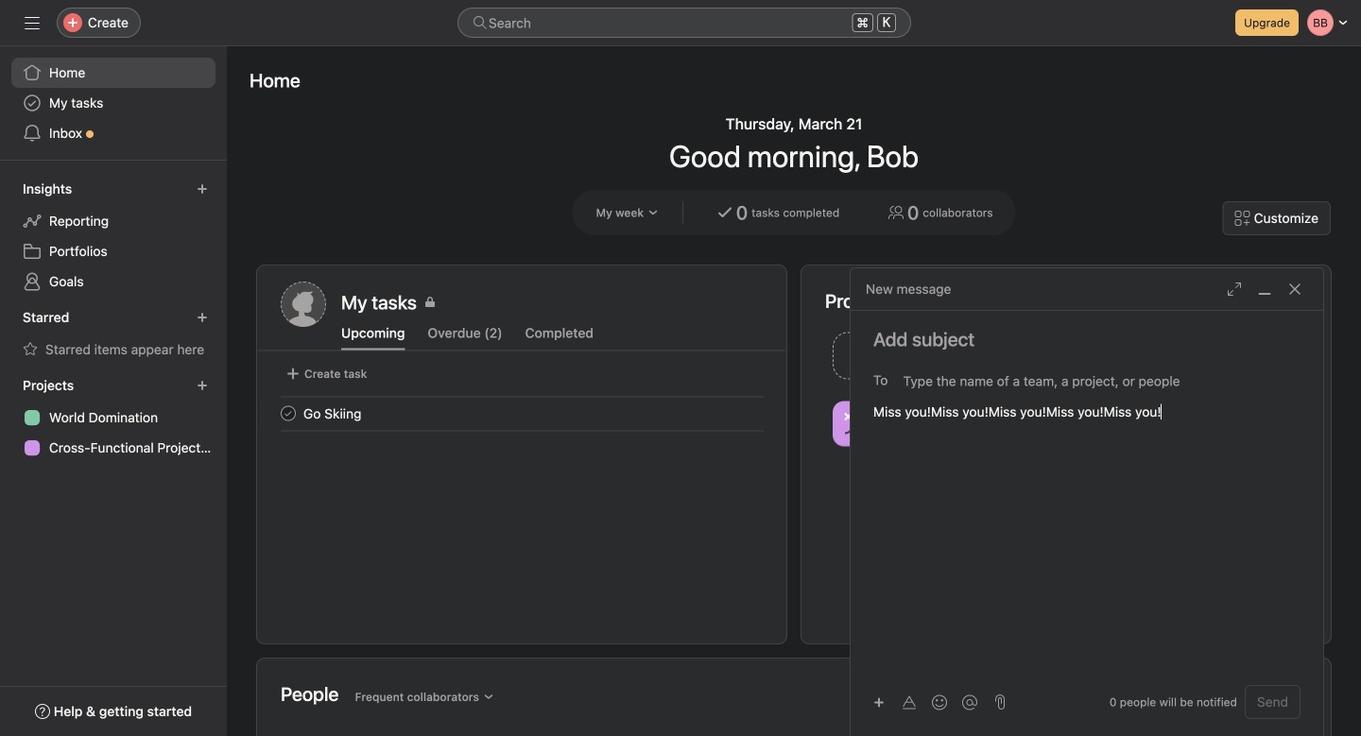 Task type: vqa. For each thing, say whether or not it's contained in the screenshot.
Field
yes



Task type: describe. For each thing, give the bounding box(es) containing it.
line_and_symbols image
[[844, 413, 867, 435]]

global element
[[0, 46, 227, 160]]

insert an object image
[[874, 697, 885, 709]]

Search tasks, projects, and more text field
[[458, 8, 912, 38]]

insights element
[[0, 172, 227, 301]]

add items to starred image
[[197, 312, 208, 323]]

Add subject text field
[[851, 326, 1324, 353]]

new project or portfolio image
[[197, 380, 208, 392]]

minimize image
[[1258, 282, 1273, 297]]

close image
[[1288, 282, 1303, 297]]

Mark complete checkbox
[[277, 402, 300, 425]]

Type the name of a team, a project, or people text field
[[904, 370, 1291, 392]]



Task type: locate. For each thing, give the bounding box(es) containing it.
None field
[[458, 8, 912, 38]]

expand popout to full screen image
[[1228, 282, 1243, 297]]

projects element
[[0, 369, 227, 467]]

list item
[[826, 327, 1067, 385], [258, 397, 787, 431]]

starred element
[[0, 301, 227, 369]]

0 horizontal spatial list item
[[258, 397, 787, 431]]

1 vertical spatial list item
[[258, 397, 787, 431]]

mark complete image
[[277, 402, 300, 425]]

add profile photo image
[[281, 282, 326, 327]]

toolbar
[[866, 689, 987, 716]]

at mention image
[[963, 696, 978, 711]]

1 horizontal spatial list item
[[826, 327, 1067, 385]]

dialog
[[851, 269, 1324, 737]]

new insights image
[[197, 183, 208, 195]]

0 vertical spatial list item
[[826, 327, 1067, 385]]

hide sidebar image
[[25, 15, 40, 30]]



